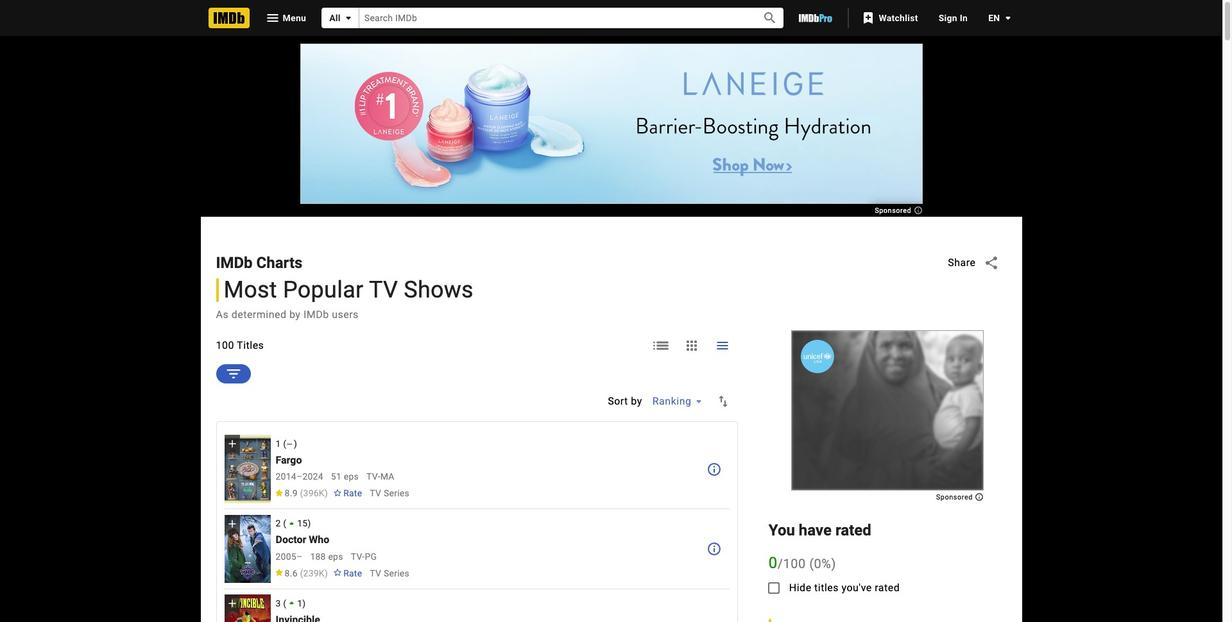 Task type: locate. For each thing, give the bounding box(es) containing it.
0 vertical spatial rate
[[343, 489, 362, 499]]

) inside 0 / 100 ( 0% )
[[831, 556, 836, 572]]

tv series down pg
[[370, 568, 409, 579]]

star border inline image down the 51
[[333, 490, 342, 497]]

0 vertical spatial star border inline image
[[333, 490, 342, 497]]

)
[[294, 439, 297, 449], [325, 489, 328, 499], [308, 519, 311, 529], [831, 556, 836, 572], [325, 568, 328, 579], [303, 599, 306, 609]]

( inside 0 / 100 ( 0% )
[[809, 556, 814, 572]]

group left the 3
[[224, 595, 271, 623]]

0 vertical spatial arrow drop up image
[[285, 517, 299, 531]]

arrow drop up image right the 3
[[285, 597, 299, 610]]

0 horizontal spatial imdb
[[216, 254, 253, 272]]

arrow drop up image
[[285, 517, 299, 531], [285, 597, 299, 610]]

arrow drop down image for ranking
[[692, 394, 707, 409]]

1 vertical spatial 100
[[783, 556, 806, 572]]

doctor who link
[[276, 534, 329, 547]]

star inline image inside imdb rating: 8.9 element
[[274, 490, 283, 497]]

1 vertical spatial add image
[[226, 597, 238, 610]]

0 horizontal spatial by
[[289, 309, 301, 321]]

detailed view image
[[653, 338, 669, 354]]

1 vertical spatial star border inline image
[[333, 570, 342, 577]]

0 horizontal spatial tv-
[[351, 552, 365, 562]]

imdb
[[216, 254, 253, 272], [304, 309, 329, 321]]

2014–2024
[[276, 472, 323, 482]]

imdb down popular
[[304, 309, 329, 321]]

you
[[769, 522, 795, 540]]

rate down tv-pg
[[343, 568, 362, 579]]

( up hide
[[809, 556, 814, 572]]

rated right have
[[836, 522, 871, 540]]

2 series from the top
[[384, 568, 409, 579]]

submit search image
[[762, 10, 778, 26]]

0 vertical spatial 1
[[276, 439, 281, 449]]

2 rate button from the top
[[328, 562, 367, 585]]

in
[[960, 13, 968, 23]]

menu image
[[265, 10, 280, 26]]

all button
[[322, 8, 359, 28]]

0
[[769, 554, 778, 572]]

fargo link
[[276, 455, 302, 467]]

0 vertical spatial tv
[[369, 277, 398, 304]]

2 rate from the top
[[343, 568, 362, 579]]

0 horizontal spatial rated
[[836, 522, 871, 540]]

( inside the ranking 3 element
[[283, 599, 287, 609]]

none field inside all search box
[[359, 8, 748, 28]]

arrow drop down image for all
[[341, 10, 356, 26]]

rate down 51 eps
[[343, 489, 362, 499]]

1 add image from the top
[[226, 438, 238, 451]]

) inside the ranking 3 element
[[303, 599, 306, 609]]

all
[[329, 13, 341, 23]]

star inline image for fargo
[[274, 490, 283, 497]]

see more information about doctor who image
[[707, 542, 722, 557]]

1 for 1
[[297, 599, 303, 609]]

2 star inline image from the top
[[274, 570, 283, 577]]

1 right 3 (
[[297, 599, 303, 609]]

0 vertical spatial star inline image
[[274, 490, 283, 497]]

1 vertical spatial by
[[631, 395, 642, 408]]

0 vertical spatial by
[[289, 309, 301, 321]]

imdb rating: 8.9 element
[[274, 489, 328, 499]]

you have rated
[[769, 522, 871, 540]]

imdb charts
[[216, 254, 303, 272]]

2 (
[[276, 519, 287, 529]]

ranking 2 element
[[276, 517, 699, 531]]

1 horizontal spatial rated
[[875, 582, 900, 594]]

1 vertical spatial arrow drop up image
[[285, 597, 299, 610]]

no rank change image
[[287, 441, 293, 448]]

100 titles
[[216, 339, 264, 352]]

0 horizontal spatial 100
[[216, 339, 234, 352]]

have
[[799, 522, 832, 540]]

menu button
[[254, 8, 317, 28]]

star inline image left 8.6
[[274, 570, 283, 577]]

rated
[[836, 522, 871, 540], [875, 582, 900, 594]]

sponsored
[[875, 207, 914, 215], [936, 493, 975, 502]]

eps right 188
[[328, 552, 343, 562]]

rate button right 239k
[[328, 562, 367, 585]]

1 vertical spatial rate button
[[328, 562, 367, 585]]

tv-pg
[[351, 552, 377, 562]]

0 vertical spatial tv series
[[370, 489, 409, 499]]

rate button for fargo
[[328, 482, 367, 505]]

51 eps
[[331, 472, 359, 482]]

0 vertical spatial rated
[[836, 522, 871, 540]]

no rank change element
[[287, 441, 294, 448]]

star inline image inside imdb rating: 8.6 element
[[274, 570, 283, 577]]

0 vertical spatial eps
[[344, 472, 359, 482]]

sponsored content section
[[300, 44, 923, 215], [791, 330, 984, 502]]

tv down pg
[[370, 568, 381, 579]]

watchlist
[[879, 13, 918, 23]]

2 horizontal spatial arrow drop down image
[[1000, 10, 1016, 26]]

rate button
[[328, 482, 367, 505], [328, 562, 367, 585]]

1 star inline image from the top
[[274, 490, 283, 497]]

2 tv series from the top
[[370, 568, 409, 579]]

0 vertical spatial group
[[224, 435, 271, 504]]

arrow drop down image right menu on the left of page
[[341, 10, 356, 26]]

by
[[289, 309, 301, 321], [631, 395, 642, 408]]

eps
[[344, 472, 359, 482], [328, 552, 343, 562]]

sign in button
[[928, 6, 978, 30]]

by right determined
[[289, 309, 301, 321]]

arrow drop down image inside en button
[[1000, 10, 1016, 26]]

0 vertical spatial sponsored
[[875, 207, 914, 215]]

1 vertical spatial imdb
[[304, 309, 329, 321]]

1 vertical spatial rate
[[343, 568, 362, 579]]

1 star border inline image from the top
[[333, 490, 342, 497]]

add image
[[226, 438, 238, 451], [226, 597, 238, 610]]

1 left no rank change image
[[276, 439, 281, 449]]

arrow drop down image inside all button
[[341, 10, 356, 26]]

rate
[[343, 489, 362, 499], [343, 568, 362, 579]]

add image left the 3
[[226, 597, 238, 610]]

arrow drop up image right 2
[[285, 517, 299, 531]]

1 vertical spatial sponsored content section
[[791, 330, 984, 502]]

1 group from the top
[[224, 435, 271, 504]]

tv
[[369, 277, 398, 304], [370, 489, 381, 499], [370, 568, 381, 579]]

1
[[276, 439, 281, 449], [297, 599, 303, 609]]

2 arrow drop up image from the top
[[285, 597, 299, 610]]

1 vertical spatial series
[[384, 568, 409, 579]]

arrow drop down image right the in
[[1000, 10, 1016, 26]]

(
[[283, 439, 287, 449], [300, 489, 303, 499], [283, 519, 287, 529], [809, 556, 814, 572], [300, 568, 303, 579], [283, 599, 287, 609]]

by right sort
[[631, 395, 642, 408]]

0 vertical spatial rate button
[[328, 482, 367, 505]]

1 vertical spatial tv series
[[370, 568, 409, 579]]

1 rate button from the top
[[328, 482, 367, 505]]

shows
[[404, 277, 474, 304]]

tv- for doctor who
[[351, 552, 365, 562]]

tv left shows
[[369, 277, 398, 304]]

1 horizontal spatial tv-
[[366, 472, 380, 482]]

1 vertical spatial sponsored
[[936, 493, 975, 502]]

( for 3 (
[[283, 599, 287, 609]]

filter image
[[224, 365, 242, 383]]

1 tv series from the top
[[370, 489, 409, 499]]

0 horizontal spatial sponsored
[[875, 207, 914, 215]]

ranking
[[653, 395, 692, 408]]

group
[[224, 435, 271, 504], [224, 515, 271, 584], [224, 595, 271, 623]]

series for doctor who
[[384, 568, 409, 579]]

2 group from the top
[[224, 515, 271, 584]]

0 horizontal spatial arrow drop down image
[[341, 10, 356, 26]]

1 vertical spatial eps
[[328, 552, 343, 562]]

doctor who
[[276, 534, 329, 546]]

( right 8.6
[[300, 568, 303, 579]]

1 vertical spatial star inline image
[[274, 570, 283, 577]]

arrow drop down image left the change sort by direction icon at the bottom right
[[692, 394, 707, 409]]

doctor
[[276, 534, 306, 546]]

eps right the 51
[[344, 472, 359, 482]]

1 for 1 (
[[276, 439, 281, 449]]

1 vertical spatial group
[[224, 515, 271, 584]]

( right 2
[[283, 519, 287, 529]]

checkbox unchecked image
[[766, 581, 782, 596]]

239k
[[303, 568, 325, 579]]

100 left titles
[[216, 339, 234, 352]]

series for fargo
[[384, 489, 409, 499]]

tv for fargo
[[370, 489, 381, 499]]

group left 2
[[224, 515, 271, 584]]

2 vertical spatial group
[[224, 595, 271, 623]]

tv-
[[366, 472, 380, 482], [351, 552, 365, 562]]

1 horizontal spatial arrow drop down image
[[692, 394, 707, 409]]

star border inline image
[[333, 490, 342, 497], [333, 570, 342, 577]]

0 / 100 ( 0% )
[[769, 554, 836, 572]]

star border inline image for fargo
[[333, 490, 342, 497]]

1 horizontal spatial eps
[[344, 472, 359, 482]]

( up fargo
[[283, 439, 287, 449]]

1 arrow drop up image from the top
[[285, 517, 299, 531]]

change sort by direction image
[[715, 394, 731, 409]]

( right the 3
[[283, 599, 287, 609]]

arrow drop down image
[[341, 10, 356, 26], [1000, 10, 1016, 26], [692, 394, 707, 409]]

tv- right 51 eps
[[366, 472, 380, 482]]

tv series
[[370, 489, 409, 499], [370, 568, 409, 579]]

0%
[[814, 556, 831, 572]]

tv inside most popular tv shows as determined by imdb users
[[369, 277, 398, 304]]

2005–
[[276, 552, 303, 562]]

add image for 3
[[226, 597, 238, 610]]

0 vertical spatial sponsored content section
[[300, 44, 923, 215]]

100
[[216, 339, 234, 352], [783, 556, 806, 572]]

2 vertical spatial tv
[[370, 568, 381, 579]]

hide
[[789, 582, 812, 594]]

1 rate from the top
[[343, 489, 362, 499]]

1 horizontal spatial imdb
[[304, 309, 329, 321]]

star border inline image down 188 eps
[[333, 570, 342, 577]]

( right 8.9
[[300, 489, 303, 499]]

0 vertical spatial imdb
[[216, 254, 253, 272]]

tv- right 188 eps
[[351, 552, 365, 562]]

rated right you've
[[875, 582, 900, 594]]

0 vertical spatial 100
[[216, 339, 234, 352]]

1 vertical spatial tv
[[370, 489, 381, 499]]

2 star border inline image from the top
[[333, 570, 342, 577]]

0 horizontal spatial eps
[[328, 552, 343, 562]]

1 series from the top
[[384, 489, 409, 499]]

tv down tv-ma
[[370, 489, 381, 499]]

None field
[[359, 8, 748, 28]]

8.6 ( 239k )
[[285, 568, 328, 579]]

series
[[384, 489, 409, 499], [384, 568, 409, 579]]

( inside ranking 2 element
[[283, 519, 287, 529]]

0 vertical spatial series
[[384, 489, 409, 499]]

1 vertical spatial tv-
[[351, 552, 365, 562]]

group left 1 ( at the left bottom of page
[[224, 435, 271, 504]]

tv- for fargo
[[366, 472, 380, 482]]

0 horizontal spatial 1
[[276, 439, 281, 449]]

1 horizontal spatial 1
[[297, 599, 303, 609]]

0 vertical spatial add image
[[226, 438, 238, 451]]

1 inside the ranking 3 element
[[297, 599, 303, 609]]

0 vertical spatial tv-
[[366, 472, 380, 482]]

2 add image from the top
[[226, 597, 238, 610]]

tv series down ma at the bottom left of page
[[370, 489, 409, 499]]

star inline image
[[274, 490, 283, 497], [274, 570, 283, 577]]

100 right 0
[[783, 556, 806, 572]]

rate button right 396k
[[328, 482, 367, 505]]

add image left 1 ( at the left bottom of page
[[226, 438, 238, 451]]

rate for doctor who
[[343, 568, 362, 579]]

star inline image left 8.9
[[274, 490, 283, 497]]

imdb up most
[[216, 254, 253, 272]]

1 vertical spatial 1
[[297, 599, 303, 609]]

popular
[[283, 277, 364, 304]]

share
[[948, 257, 976, 269]]

as
[[216, 309, 229, 321]]

1 horizontal spatial 100
[[783, 556, 806, 572]]

8.9 ( 396k )
[[285, 489, 328, 499]]



Task type: vqa. For each thing, say whether or not it's contained in the screenshot.
the leftmost SPONSORED
yes



Task type: describe. For each thing, give the bounding box(es) containing it.
tv series for doctor who
[[370, 568, 409, 579]]

share on social media image
[[984, 255, 999, 271]]

3 group from the top
[[224, 595, 271, 623]]

51
[[331, 472, 341, 482]]

moved up 1 in ranking element
[[285, 597, 303, 610]]

hide titles you've rated
[[789, 582, 900, 594]]

ranking 1 element
[[276, 439, 699, 449]]

selected:  compact view image
[[715, 338, 730, 354]]

ma
[[380, 472, 395, 482]]

All search field
[[322, 8, 784, 28]]

moved up 15 in ranking element
[[285, 517, 308, 531]]

1 horizontal spatial by
[[631, 395, 642, 408]]

ranking 3 element
[[276, 597, 699, 610]]

( for 1 (
[[283, 439, 287, 449]]

188 eps
[[310, 552, 343, 562]]

396k
[[303, 489, 325, 499]]

fargo (2014) image
[[224, 435, 271, 504]]

8.9
[[285, 489, 298, 499]]

2
[[276, 519, 281, 529]]

group for doctor who
[[224, 515, 271, 584]]

100 inside 0 / 100 ( 0% )
[[783, 556, 806, 572]]

menu
[[283, 13, 306, 23]]

watchlist image
[[861, 10, 876, 26]]

( for 8.6 ( 239k )
[[300, 568, 303, 579]]

add image for 1
[[226, 438, 238, 451]]

188
[[310, 552, 326, 562]]

arrow drop up image for 1
[[285, 597, 299, 610]]

star inline image for doctor who
[[274, 570, 283, 577]]

imdb rating: 8.6 element
[[274, 568, 328, 579]]

j.k. simmons and steven yeun in invincible (2021) image
[[224, 595, 271, 623]]

catherine tate and david tennant in doctor who (2005) image
[[224, 515, 271, 584]]

1 (
[[276, 439, 287, 449]]

determined
[[231, 309, 287, 321]]

tv-ma
[[366, 472, 395, 482]]

tv series for fargo
[[370, 489, 409, 499]]

sort by
[[608, 395, 642, 408]]

/
[[778, 556, 783, 572]]

15
[[297, 519, 308, 529]]

most
[[224, 277, 277, 304]]

sign
[[939, 13, 958, 23]]

3 (
[[276, 599, 287, 609]]

home image
[[208, 8, 249, 28]]

Search IMDb text field
[[359, 8, 748, 28]]

titles
[[815, 582, 839, 594]]

grid view image
[[684, 338, 699, 354]]

charts
[[256, 254, 303, 272]]

watchlist button
[[855, 6, 928, 30]]

see more information about fargo image
[[707, 462, 722, 477]]

add image
[[226, 518, 238, 531]]

rate button for doctor who
[[328, 562, 367, 585]]

sign in
[[939, 13, 968, 23]]

by inside most popular tv shows as determined by imdb users
[[289, 309, 301, 321]]

arrow drop up image for 15
[[285, 517, 299, 531]]

pg
[[365, 552, 377, 562]]

tv for doctor who
[[370, 568, 381, 579]]

Hide titles you've rated checkbox
[[759, 573, 789, 604]]

eps for doctor who
[[328, 552, 343, 562]]

( for 2 (
[[283, 519, 287, 529]]

3
[[276, 599, 281, 609]]

who
[[309, 534, 329, 546]]

star border inline image for doctor who
[[333, 570, 342, 577]]

you've
[[842, 582, 872, 594]]

most popular tv shows as determined by imdb users
[[216, 277, 474, 321]]

fargo
[[276, 455, 302, 467]]

en button
[[978, 6, 1016, 30]]

sort
[[608, 395, 628, 408]]

( for 8.9 ( 396k )
[[300, 489, 303, 499]]

arrow drop down image for en
[[1000, 10, 1016, 26]]

1 vertical spatial rated
[[875, 582, 900, 594]]

en
[[989, 13, 1000, 23]]

titles
[[237, 339, 264, 352]]

) inside ranking 2 element
[[308, 519, 311, 529]]

group for fargo
[[224, 435, 271, 504]]

imdb inside most popular tv shows as determined by imdb users
[[304, 309, 329, 321]]

users
[[332, 309, 359, 321]]

rate for fargo
[[343, 489, 362, 499]]

eps for fargo
[[344, 472, 359, 482]]

1 horizontal spatial sponsored
[[936, 493, 975, 502]]

8.6
[[285, 568, 298, 579]]



